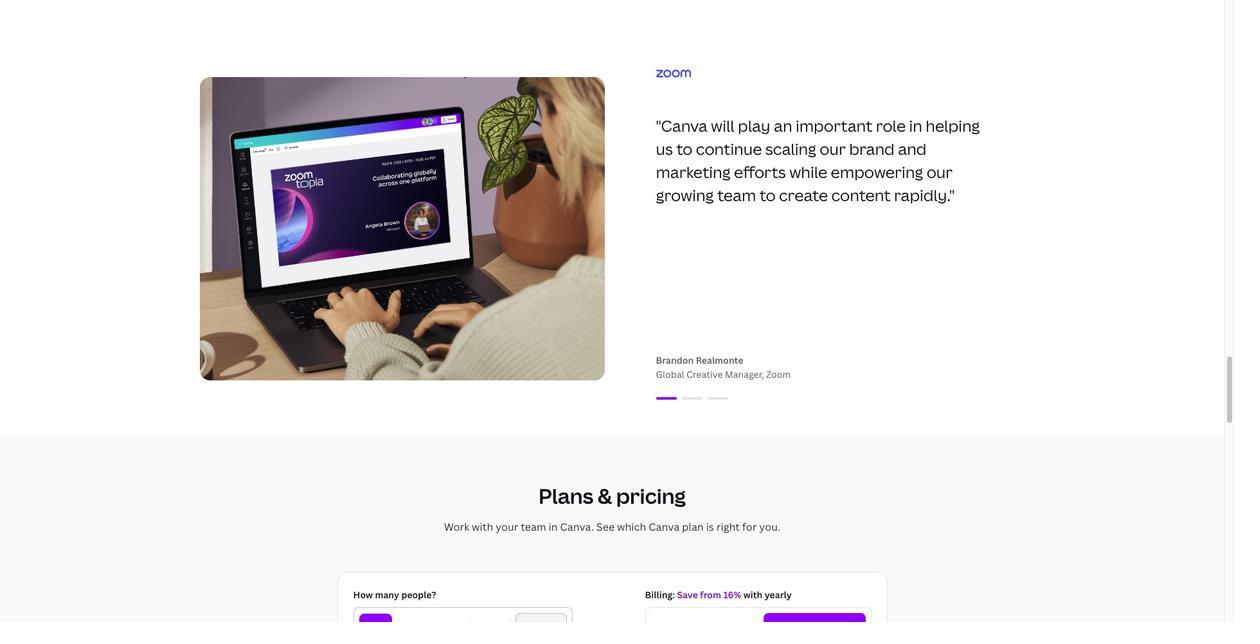 Task type: vqa. For each thing, say whether or not it's contained in the screenshot.
in
yes



Task type: describe. For each thing, give the bounding box(es) containing it.
an
[[774, 115, 792, 136]]

realmonte
[[696, 354, 743, 367]]

brand
[[849, 138, 895, 160]]

1 vertical spatial team
[[521, 520, 546, 534]]

1 vertical spatial in
[[549, 520, 558, 534]]

zoom
[[766, 368, 791, 381]]

canva.
[[560, 520, 594, 534]]

pricing
[[616, 482, 686, 510]]

efforts
[[734, 161, 786, 183]]

plans & pricing
[[539, 482, 686, 510]]

which
[[617, 520, 646, 534]]

your
[[496, 520, 518, 534]]

team inside "canva will play an important role in helping us to continue scaling our brand and marketing efforts while empowering our growing team to create content rapidly."
[[717, 185, 756, 206]]

play
[[738, 115, 770, 136]]

0 vertical spatial to
[[676, 138, 693, 160]]

0 vertical spatial our
[[820, 138, 846, 160]]

right
[[716, 520, 740, 534]]

canva
[[649, 520, 679, 534]]

with
[[472, 520, 493, 534]]

see
[[596, 520, 615, 534]]

is
[[706, 520, 714, 534]]

content
[[831, 185, 891, 206]]

select a quotation tab list
[[620, 391, 1025, 406]]

will
[[711, 115, 734, 136]]

"canva will play an important role in helping us to continue scaling our brand and marketing efforts while empowering our growing team to create content rapidly."
[[656, 115, 980, 206]]

zoom image
[[656, 69, 691, 78]]



Task type: locate. For each thing, give the bounding box(es) containing it.
for
[[742, 520, 757, 534]]

brandon
[[656, 354, 694, 367]]

plan
[[682, 520, 704, 534]]

role
[[876, 115, 906, 136]]

global
[[656, 368, 684, 381]]

our
[[820, 138, 846, 160], [927, 161, 953, 183]]

1 vertical spatial to
[[759, 185, 776, 206]]

&
[[598, 482, 612, 510]]

in up and
[[909, 115, 922, 136]]

and
[[898, 138, 927, 160]]

team down efforts
[[717, 185, 756, 206]]

0 horizontal spatial to
[[676, 138, 693, 160]]

to right us
[[676, 138, 693, 160]]

team right your
[[521, 520, 546, 534]]

1 vertical spatial our
[[927, 161, 953, 183]]

scaling
[[765, 138, 816, 160]]

brandon realmonte global creative manager, zoom
[[656, 354, 791, 381]]

while
[[789, 161, 827, 183]]

to
[[676, 138, 693, 160], [759, 185, 776, 206]]

creative
[[686, 368, 723, 381]]

our down the "important"
[[820, 138, 846, 160]]

helping
[[926, 115, 980, 136]]

0 vertical spatial team
[[717, 185, 756, 206]]

growing
[[656, 185, 714, 206]]

work with your team in canva. see which canva plan is right for you.
[[444, 520, 780, 534]]

plans
[[539, 482, 593, 510]]

our up "rapidly.""
[[927, 161, 953, 183]]

0 horizontal spatial in
[[549, 520, 558, 534]]

create
[[779, 185, 828, 206]]

1 horizontal spatial our
[[927, 161, 953, 183]]

"canva
[[656, 115, 707, 136]]

to down efforts
[[759, 185, 776, 206]]

marketing
[[656, 161, 731, 183]]

us
[[656, 138, 673, 160]]

1 horizontal spatial in
[[909, 115, 922, 136]]

in
[[909, 115, 922, 136], [549, 520, 558, 534]]

empowering
[[831, 161, 923, 183]]

continue
[[696, 138, 762, 160]]

manager,
[[725, 368, 764, 381]]

0 horizontal spatial team
[[521, 520, 546, 534]]

0 vertical spatial in
[[909, 115, 922, 136]]

in inside "canva will play an important role in helping us to continue scaling our brand and marketing efforts while empowering our growing team to create content rapidly."
[[909, 115, 922, 136]]

in left canva.
[[549, 520, 558, 534]]

1 horizontal spatial to
[[759, 185, 776, 206]]

you.
[[759, 520, 780, 534]]

team
[[717, 185, 756, 206], [521, 520, 546, 534]]

work
[[444, 520, 469, 534]]

1 horizontal spatial team
[[717, 185, 756, 206]]

important
[[796, 115, 872, 136]]

0 horizontal spatial our
[[820, 138, 846, 160]]

rapidly."
[[894, 185, 955, 206]]



